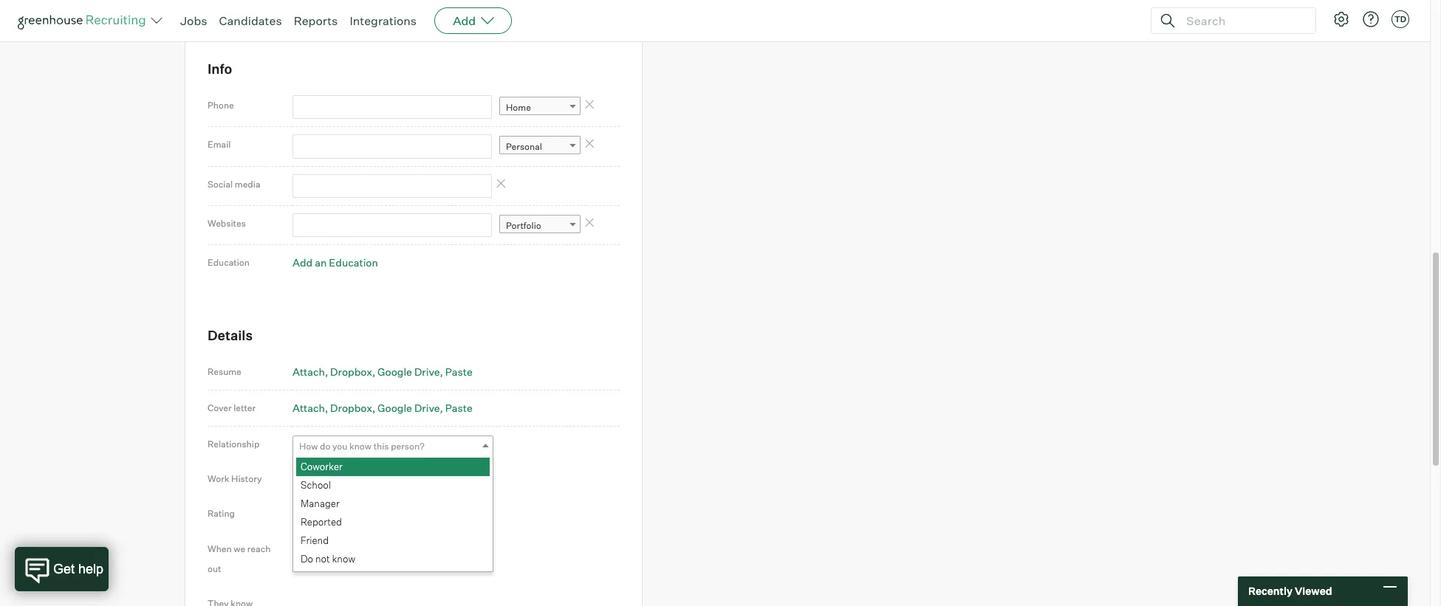 Task type: vqa. For each thing, say whether or not it's contained in the screenshot.
second Attach link from the top of the page
yes



Task type: describe. For each thing, give the bounding box(es) containing it.
td button
[[1389, 7, 1413, 31]]

coworker school manager reported friend do not know
[[301, 461, 355, 565]]

friend
[[301, 535, 329, 547]]

manager
[[301, 498, 340, 510]]

how would you rate this person?
[[299, 511, 433, 522]]

know inside coworker school manager reported friend do not know
[[332, 554, 355, 565]]

school
[[301, 480, 331, 492]]

social media
[[208, 179, 261, 190]]

paste for resume
[[445, 366, 473, 378]]

google for cover letter
[[378, 402, 412, 414]]

reach
[[247, 544, 271, 555]]

worked
[[379, 476, 409, 487]]

would
[[320, 511, 345, 522]]

cover letter
[[208, 403, 256, 414]]

have
[[340, 476, 360, 487]]

personal link
[[500, 136, 581, 158]]

dropbox link for resume
[[330, 366, 376, 378]]

select
[[299, 556, 325, 567]]

this for know
[[374, 441, 389, 452]]

greenhouse recruiting image
[[18, 12, 151, 30]]

resume
[[208, 366, 242, 378]]

relationship
[[208, 439, 260, 450]]

reports
[[294, 13, 338, 28]]

how long have you worked with them? link
[[293, 471, 494, 492]]

how for how do you know this person?
[[299, 441, 318, 452]]

paste for cover letter
[[445, 402, 473, 414]]

media
[[235, 179, 261, 190]]

attach link for cover letter
[[293, 402, 328, 414]]

reports link
[[294, 13, 338, 28]]

an for add
[[315, 257, 327, 269]]

0 vertical spatial know
[[350, 441, 372, 452]]

long
[[320, 476, 338, 487]]

home link
[[500, 97, 581, 118]]

integrations
[[350, 13, 417, 28]]

jobs
[[180, 13, 207, 28]]

phone
[[208, 100, 234, 111]]

how for how would you rate this person?
[[299, 511, 318, 522]]

add for add an education
[[293, 257, 313, 269]]

recently
[[1249, 586, 1293, 598]]

cover
[[208, 403, 232, 414]]

person? for how do you know this person?
[[391, 441, 425, 452]]

dropbox link for cover letter
[[330, 402, 376, 414]]

jobs link
[[180, 13, 207, 28]]

with
[[411, 476, 429, 487]]

drive for cover letter
[[415, 402, 440, 414]]

reported
[[301, 517, 342, 528]]

=
[[213, 12, 220, 23]]

attach for resume
[[293, 366, 325, 378]]

not
[[315, 554, 330, 565]]

candidates link
[[219, 13, 282, 28]]

how do you know this person? link
[[293, 436, 494, 458]]



Task type: locate. For each thing, give the bounding box(es) containing it.
paste link for resume
[[445, 366, 473, 378]]

google for resume
[[378, 366, 412, 378]]

2 google drive link from the top
[[378, 402, 443, 414]]

0 vertical spatial dropbox link
[[330, 366, 376, 378]]

education
[[329, 257, 378, 269], [208, 257, 250, 269]]

google drive link for cover letter
[[378, 402, 443, 414]]

1 attach link from the top
[[293, 366, 328, 378]]

attach dropbox google drive paste
[[293, 366, 473, 378], [293, 402, 473, 414]]

drive for resume
[[415, 366, 440, 378]]

you for rate
[[347, 511, 362, 522]]

drive
[[415, 366, 440, 378], [415, 402, 440, 414]]

attach dropbox google drive paste for resume
[[293, 366, 473, 378]]

1 dropbox from the top
[[330, 366, 372, 378]]

0 horizontal spatial add
[[293, 257, 313, 269]]

rating
[[208, 509, 235, 520]]

1 vertical spatial you
[[362, 476, 377, 487]]

letter
[[234, 403, 256, 414]]

do
[[320, 441, 331, 452]]

1 vertical spatial how
[[299, 476, 318, 487]]

add an education
[[293, 257, 378, 269]]

attach for cover letter
[[293, 402, 325, 414]]

1 attach dropbox google drive paste from the top
[[293, 366, 473, 378]]

0 vertical spatial how
[[299, 441, 318, 452]]

0 vertical spatial google drive link
[[378, 366, 443, 378]]

how down the coworker
[[299, 476, 318, 487]]

0 vertical spatial paste link
[[445, 366, 473, 378]]

know right the not
[[332, 554, 355, 565]]

attach
[[293, 366, 325, 378], [293, 402, 325, 414]]

when
[[208, 544, 232, 555]]

1 vertical spatial dropbox link
[[330, 402, 376, 414]]

person? for how would you rate this person?
[[400, 511, 433, 522]]

1 attach from the top
[[293, 366, 325, 378]]

0 vertical spatial person?
[[391, 441, 425, 452]]

0 vertical spatial you
[[333, 441, 348, 452]]

details
[[208, 328, 253, 344]]

2 google from the top
[[378, 402, 412, 414]]

2 vertical spatial how
[[299, 511, 318, 522]]

add button
[[435, 7, 512, 34]]

2 dropbox link from the top
[[330, 402, 376, 414]]

personal
[[506, 141, 542, 153]]

you right the do
[[333, 441, 348, 452]]

portfolio link
[[500, 215, 581, 237]]

td button
[[1392, 10, 1410, 28]]

recently viewed
[[1249, 586, 1333, 598]]

1 horizontal spatial education
[[329, 257, 378, 269]]

social
[[208, 179, 233, 190]]

info
[[208, 61, 232, 77]]

this up how long have you worked with them?
[[374, 441, 389, 452]]

1 vertical spatial know
[[332, 554, 355, 565]]

1 vertical spatial attach
[[293, 402, 325, 414]]

candidates
[[219, 13, 282, 28]]

how for how long have you worked with them?
[[299, 476, 318, 487]]

2 vertical spatial you
[[347, 511, 362, 522]]

dropbox for cover letter
[[330, 402, 372, 414]]

2 how from the top
[[299, 476, 318, 487]]

2 paste link from the top
[[445, 402, 473, 414]]

2 attach from the top
[[293, 402, 325, 414]]

dropbox
[[330, 366, 372, 378], [330, 402, 372, 414]]

websites
[[208, 218, 246, 229]]

email
[[208, 139, 231, 150]]

1 paste link from the top
[[445, 366, 473, 378]]

1 vertical spatial drive
[[415, 402, 440, 414]]

how down manager
[[299, 511, 318, 522]]

Search text field
[[1183, 10, 1303, 31]]

how would you rate this person? link
[[293, 506, 494, 527]]

paste link
[[445, 366, 473, 378], [445, 402, 473, 414]]

0 vertical spatial google
[[378, 366, 412, 378]]

1 vertical spatial paste
[[445, 402, 473, 414]]

you
[[333, 441, 348, 452], [362, 476, 377, 487], [347, 511, 362, 522]]

0 vertical spatial attach
[[293, 366, 325, 378]]

add an education link
[[293, 257, 378, 269]]

required
[[222, 12, 259, 23]]

rate
[[364, 511, 380, 522]]

google drive link
[[378, 366, 443, 378], [378, 402, 443, 414]]

you left rate
[[347, 511, 362, 522]]

attach link for resume
[[293, 366, 328, 378]]

1 how from the top
[[299, 441, 318, 452]]

1 vertical spatial this
[[382, 511, 398, 522]]

td
[[1395, 14, 1407, 24]]

1 vertical spatial attach dropbox google drive paste
[[293, 402, 473, 414]]

0 horizontal spatial education
[[208, 257, 250, 269]]

this
[[374, 441, 389, 452], [382, 511, 398, 522]]

how long have you worked with them?
[[299, 476, 457, 487]]

an
[[315, 257, 327, 269], [327, 556, 338, 567]]

add
[[453, 13, 476, 28], [293, 257, 313, 269]]

know right the do
[[350, 441, 372, 452]]

2 dropbox from the top
[[330, 402, 372, 414]]

an for select
[[327, 556, 338, 567]]

dropbox link
[[330, 366, 376, 378], [330, 402, 376, 414]]

you right have
[[362, 476, 377, 487]]

1 paste from the top
[[445, 366, 473, 378]]

select an option
[[299, 556, 368, 567]]

1 vertical spatial an
[[327, 556, 338, 567]]

do
[[301, 554, 313, 565]]

home
[[506, 102, 531, 113]]

paste
[[445, 366, 473, 378], [445, 402, 473, 414]]

add inside popup button
[[453, 13, 476, 28]]

1 vertical spatial attach link
[[293, 402, 328, 414]]

dropbox for resume
[[330, 366, 372, 378]]

attach link
[[293, 366, 328, 378], [293, 402, 328, 414]]

None text field
[[293, 135, 492, 159]]

person?
[[391, 441, 425, 452], [400, 511, 433, 522]]

google drive link for resume
[[378, 366, 443, 378]]

you for know
[[333, 441, 348, 452]]

integrations link
[[350, 13, 417, 28]]

1 vertical spatial add
[[293, 257, 313, 269]]

1 dropbox link from the top
[[330, 366, 376, 378]]

how
[[299, 441, 318, 452], [299, 476, 318, 487], [299, 511, 318, 522]]

2 drive from the top
[[415, 402, 440, 414]]

1 vertical spatial google
[[378, 402, 412, 414]]

when we reach out
[[208, 544, 271, 575]]

0 vertical spatial paste
[[445, 366, 473, 378]]

this right rate
[[382, 511, 398, 522]]

2 paste from the top
[[445, 402, 473, 414]]

how do you know this person?
[[299, 441, 425, 452]]

them?
[[431, 476, 457, 487]]

* = required
[[208, 12, 259, 23]]

work
[[208, 474, 229, 485]]

1 vertical spatial paste link
[[445, 402, 473, 414]]

1 google drive link from the top
[[378, 366, 443, 378]]

None text field
[[293, 95, 492, 119], [293, 174, 492, 198], [293, 214, 492, 237], [293, 95, 492, 119], [293, 174, 492, 198], [293, 214, 492, 237]]

attach dropbox google drive paste for cover letter
[[293, 402, 473, 414]]

history
[[231, 474, 262, 485]]

0 vertical spatial this
[[374, 441, 389, 452]]

person? up with
[[391, 441, 425, 452]]

coworker
[[301, 461, 343, 473]]

add for add
[[453, 13, 476, 28]]

paste link for cover letter
[[445, 402, 473, 414]]

1 vertical spatial person?
[[400, 511, 433, 522]]

configure image
[[1333, 10, 1351, 28]]

0 vertical spatial add
[[453, 13, 476, 28]]

option
[[339, 556, 368, 567]]

1 vertical spatial dropbox
[[330, 402, 372, 414]]

how left the do
[[299, 441, 318, 452]]

0 vertical spatial attach link
[[293, 366, 328, 378]]

1 horizontal spatial add
[[453, 13, 476, 28]]

we
[[234, 544, 245, 555]]

know
[[350, 441, 372, 452], [332, 554, 355, 565]]

1 vertical spatial google drive link
[[378, 402, 443, 414]]

work history
[[208, 474, 262, 485]]

0 vertical spatial drive
[[415, 366, 440, 378]]

1 google from the top
[[378, 366, 412, 378]]

2 attach link from the top
[[293, 402, 328, 414]]

3 how from the top
[[299, 511, 318, 522]]

select an option link
[[293, 551, 494, 572]]

2 attach dropbox google drive paste from the top
[[293, 402, 473, 414]]

1 drive from the top
[[415, 366, 440, 378]]

viewed
[[1296, 586, 1333, 598]]

out
[[208, 564, 221, 575]]

0 vertical spatial attach dropbox google drive paste
[[293, 366, 473, 378]]

0 vertical spatial an
[[315, 257, 327, 269]]

0 vertical spatial dropbox
[[330, 366, 372, 378]]

*
[[208, 12, 211, 23]]

person? down with
[[400, 511, 433, 522]]

google
[[378, 366, 412, 378], [378, 402, 412, 414]]

this for rate
[[382, 511, 398, 522]]

portfolio
[[506, 220, 542, 231]]



